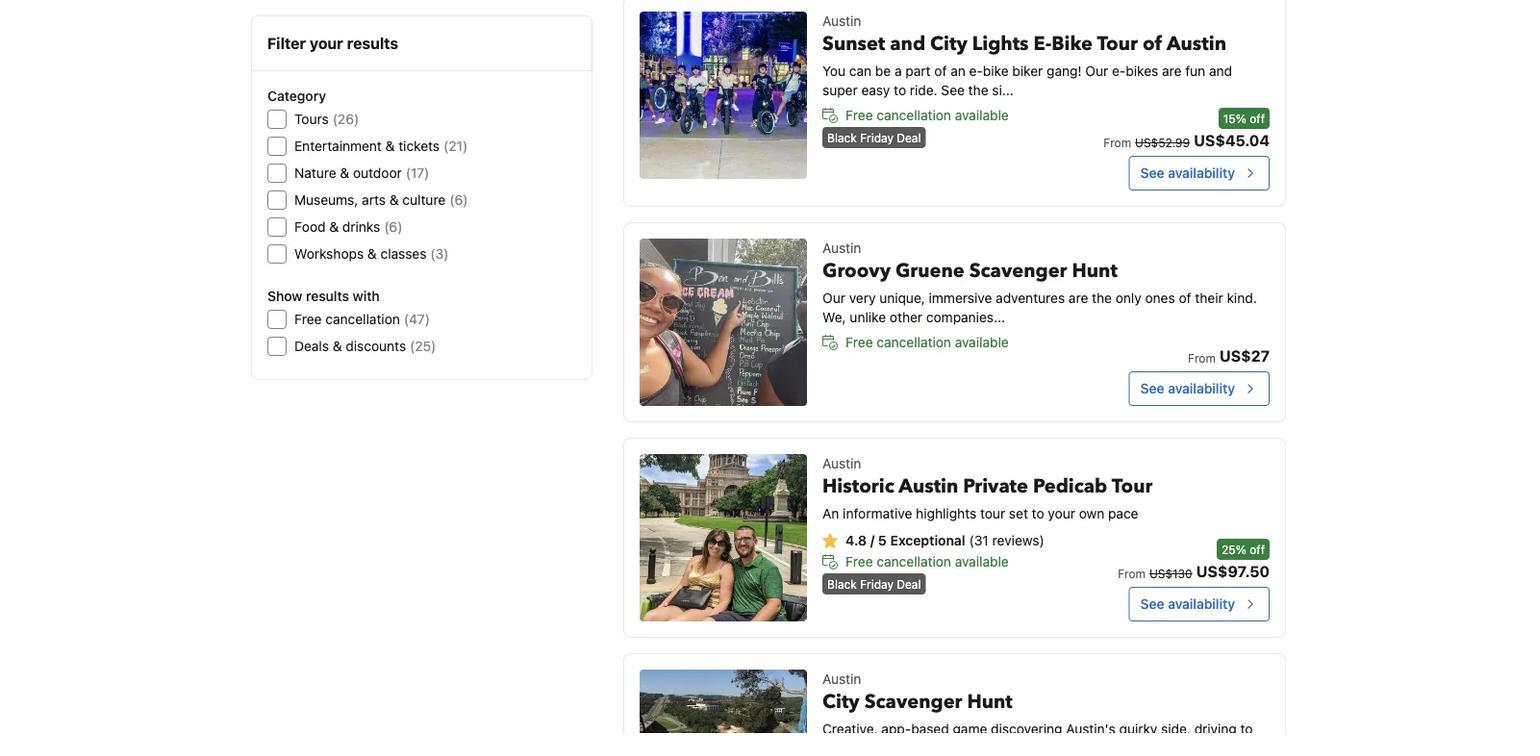 Task type: describe. For each thing, give the bounding box(es) containing it.
show
[[268, 288, 302, 304]]

can
[[850, 63, 872, 79]]

gang!
[[1047, 63, 1082, 79]]

culture
[[403, 192, 446, 208]]

very
[[849, 290, 876, 306]]

austin for city scavenger hunt
[[823, 671, 862, 687]]

fun
[[1186, 63, 1206, 79]]

entertainment & tickets (21)
[[294, 138, 468, 154]]

from us$52.99 us$45.04
[[1104, 131, 1270, 150]]

filter your results
[[268, 34, 399, 52]]

bike
[[983, 63, 1009, 79]]

(26)
[[333, 111, 359, 127]]

1 vertical spatial results
[[306, 288, 349, 304]]

austin for sunset and city lights e-bike tour of austin
[[823, 13, 862, 29]]

the inside 'austin sunset and city lights e-bike tour of austin you can be a part of an e-bike biker gang! our e-bikes are fun and super easy to ride. see the si...'
[[969, 82, 989, 98]]

15%
[[1224, 112, 1247, 125]]

reviews)
[[993, 533, 1045, 549]]

informative
[[843, 506, 913, 522]]

tours
[[294, 111, 329, 127]]

show results with
[[268, 288, 380, 304]]

3 free cancellation available from the top
[[846, 554, 1009, 570]]

you
[[823, 63, 846, 79]]

category
[[268, 88, 326, 104]]

deals
[[294, 338, 329, 354]]

adventures
[[996, 290, 1065, 306]]

classes
[[381, 246, 427, 262]]

exceptional
[[891, 533, 966, 549]]

super
[[823, 82, 858, 98]]

bike
[[1052, 31, 1093, 57]]

cancellation down ride.
[[877, 107, 952, 123]]

set
[[1009, 506, 1029, 522]]

1 horizontal spatial (6)
[[450, 192, 468, 208]]

free up deals
[[294, 311, 322, 327]]

tickets
[[399, 138, 440, 154]]

4.8 / 5 exceptional (31 reviews)
[[846, 533, 1045, 549]]

drinks
[[343, 219, 380, 235]]

(31
[[970, 533, 989, 549]]

nature & outdoor (17)
[[294, 165, 430, 181]]

food & drinks (6)
[[294, 219, 403, 235]]

/
[[871, 533, 875, 549]]

(21)
[[444, 138, 468, 154]]

only
[[1116, 290, 1142, 306]]

cancellation down 'other'
[[877, 334, 952, 350]]

with
[[353, 288, 380, 304]]

availability for sunset and city lights e-bike tour of austin
[[1168, 165, 1236, 181]]

easy
[[862, 82, 890, 98]]

austin city scavenger hunt
[[823, 671, 1013, 715]]

tour inside 'austin sunset and city lights e-bike tour of austin you can be a part of an e-bike biker gang! our e-bikes are fun and super easy to ride. see the si...'
[[1097, 31, 1138, 57]]

see availability for sunset and city lights e-bike tour of austin
[[1141, 165, 1236, 181]]

from for tour
[[1118, 567, 1146, 580]]

& for classes
[[368, 246, 377, 262]]

free down the unlike
[[846, 334, 873, 350]]

(3)
[[431, 246, 449, 262]]

tours (26)
[[294, 111, 359, 127]]

see for lights
[[1141, 165, 1165, 181]]

2 friday from the top
[[861, 577, 894, 591]]

kind.
[[1227, 290, 1257, 306]]

groovy
[[823, 258, 891, 284]]

a
[[895, 63, 902, 79]]

tour
[[981, 506, 1006, 522]]

from for e-
[[1104, 136, 1132, 149]]

availability for historic austin private pedicab tour
[[1168, 596, 1236, 612]]

discounts
[[346, 338, 406, 354]]

15% off
[[1224, 112, 1265, 125]]

austin for historic austin private pedicab tour
[[823, 456, 862, 472]]

1 vertical spatial and
[[1210, 63, 1233, 79]]

1 free cancellation available from the top
[[846, 107, 1009, 123]]

25%
[[1222, 543, 1247, 556]]

us$27
[[1220, 347, 1270, 365]]

our inside 'austin sunset and city lights e-bike tour of austin you can be a part of an e-bike biker gang! our e-bikes are fun and super easy to ride. see the si...'
[[1086, 63, 1109, 79]]

biker
[[1013, 63, 1043, 79]]

3 available from the top
[[955, 554, 1009, 570]]

pedicab
[[1033, 473, 1108, 500]]

cancellation down exceptional
[[877, 554, 952, 570]]

from us$27
[[1189, 347, 1270, 365]]

are inside 'austin sunset and city lights e-bike tour of austin you can be a part of an e-bike biker gang! our e-bikes are fun and super easy to ride. see the si...'
[[1163, 63, 1182, 79]]

(25)
[[410, 338, 436, 354]]

city scavenger hunt image
[[640, 670, 807, 734]]

austin for groovy gruene scavenger hunt
[[823, 240, 862, 256]]

25% off
[[1222, 543, 1265, 556]]

our inside austin groovy gruene scavenger hunt our very unique, immersive adventures are the only ones of their kind. we, unlike other companies...
[[823, 290, 846, 306]]

2 available from the top
[[955, 334, 1009, 350]]

museums,
[[294, 192, 358, 208]]

us$52.99
[[1136, 136, 1190, 149]]

sunset and city lights e-bike tour of austin image
[[640, 12, 807, 179]]

an
[[951, 63, 966, 79]]

us$130
[[1150, 567, 1193, 580]]

own
[[1079, 506, 1105, 522]]

be
[[876, 63, 891, 79]]

2 black from the top
[[828, 577, 857, 591]]

lights
[[973, 31, 1029, 57]]

0 vertical spatial of
[[1143, 31, 1163, 57]]

see availability for groovy gruene scavenger hunt
[[1141, 381, 1236, 396]]

0 horizontal spatial (6)
[[384, 219, 403, 235]]

us$45.04
[[1194, 131, 1270, 150]]

we,
[[823, 309, 846, 325]]

austin historic austin private pedicab tour an informative highlights tour set to your own pace
[[823, 456, 1153, 522]]

1 e- from the left
[[970, 63, 983, 79]]



Task type: locate. For each thing, give the bounding box(es) containing it.
and right fun
[[1210, 63, 1233, 79]]

groovy gruene scavenger hunt image
[[640, 239, 807, 406]]

see down an
[[942, 82, 965, 98]]

0 vertical spatial the
[[969, 82, 989, 98]]

see
[[942, 82, 965, 98], [1141, 165, 1165, 181], [1141, 381, 1165, 396], [1141, 596, 1165, 612]]

off for sunset and city lights e-bike tour of austin
[[1250, 112, 1265, 125]]

our up "we,"
[[823, 290, 846, 306]]

free down easy
[[846, 107, 873, 123]]

0 vertical spatial our
[[1086, 63, 1109, 79]]

ones
[[1146, 290, 1176, 306]]

free cancellation available down 'other'
[[846, 334, 1009, 350]]

& for drinks
[[329, 219, 339, 235]]

2 deal from the top
[[897, 577, 921, 591]]

deal down exceptional
[[897, 577, 921, 591]]

1 horizontal spatial the
[[1092, 290, 1112, 306]]

0 horizontal spatial city
[[823, 689, 860, 715]]

deal
[[897, 131, 921, 144], [897, 577, 921, 591]]

1 horizontal spatial to
[[1032, 506, 1045, 522]]

of left their
[[1179, 290, 1192, 306]]

1 vertical spatial black friday deal
[[828, 577, 921, 591]]

black friday deal down easy
[[828, 131, 921, 144]]

your right filter
[[310, 34, 343, 52]]

results up (26)
[[347, 34, 399, 52]]

2 horizontal spatial of
[[1179, 290, 1192, 306]]

historic
[[823, 473, 895, 500]]

of inside austin groovy gruene scavenger hunt our very unique, immersive adventures are the only ones of their kind. we, unlike other companies...
[[1179, 290, 1192, 306]]

to inside 'austin sunset and city lights e-bike tour of austin you can be a part of an e-bike biker gang! our e-bikes are fun and super easy to ride. see the si...'
[[894, 82, 907, 98]]

off for historic austin private pedicab tour
[[1250, 543, 1265, 556]]

our right gang!
[[1086, 63, 1109, 79]]

(6) right culture
[[450, 192, 468, 208]]

1 vertical spatial black
[[828, 577, 857, 591]]

1 horizontal spatial hunt
[[1072, 258, 1118, 284]]

austin
[[823, 13, 862, 29], [1167, 31, 1227, 57], [823, 240, 862, 256], [823, 456, 862, 472], [899, 473, 959, 500], [823, 671, 862, 687]]

the
[[969, 82, 989, 98], [1092, 290, 1112, 306]]

available
[[955, 107, 1009, 123], [955, 334, 1009, 350], [955, 554, 1009, 570]]

food
[[294, 219, 326, 235]]

& for outdoor
[[340, 165, 350, 181]]

their
[[1196, 290, 1224, 306]]

see for pedicab
[[1141, 596, 1165, 612]]

outdoor
[[353, 165, 402, 181]]

availability for groovy gruene scavenger hunt
[[1168, 381, 1236, 396]]

1 black from the top
[[828, 131, 857, 144]]

black down super
[[828, 131, 857, 144]]

1 vertical spatial deal
[[897, 577, 921, 591]]

availability down from us$27
[[1168, 381, 1236, 396]]

1 horizontal spatial are
[[1163, 63, 1182, 79]]

1 vertical spatial are
[[1069, 290, 1089, 306]]

your inside the austin historic austin private pedicab tour an informative highlights tour set to your own pace
[[1048, 506, 1076, 522]]

tour inside the austin historic austin private pedicab tour an informative highlights tour set to your own pace
[[1112, 473, 1153, 500]]

0 vertical spatial deal
[[897, 131, 921, 144]]

see down ones on the top right of the page
[[1141, 381, 1165, 396]]

see availability down from us$130 us$97.50
[[1141, 596, 1236, 612]]

1 horizontal spatial e-
[[1112, 63, 1126, 79]]

e-
[[1034, 31, 1052, 57]]

3 availability from the top
[[1168, 596, 1236, 612]]

from inside from us$52.99 us$45.04
[[1104, 136, 1132, 149]]

see inside 'austin sunset and city lights e-bike tour of austin you can be a part of an e-bike biker gang! our e-bikes are fun and super easy to ride. see the si...'
[[942, 82, 965, 98]]

friday down /
[[861, 577, 894, 591]]

us$97.50
[[1197, 562, 1270, 581]]

& for discounts
[[333, 338, 342, 354]]

0 vertical spatial tour
[[1097, 31, 1138, 57]]

(6) up classes
[[384, 219, 403, 235]]

1 availability from the top
[[1168, 165, 1236, 181]]

1 horizontal spatial your
[[1048, 506, 1076, 522]]

to
[[894, 82, 907, 98], [1032, 506, 1045, 522]]

availability down from us$130 us$97.50
[[1168, 596, 1236, 612]]

your down pedicab
[[1048, 506, 1076, 522]]

e-
[[970, 63, 983, 79], [1112, 63, 1126, 79]]

museums, arts & culture (6)
[[294, 192, 468, 208]]

0 horizontal spatial hunt
[[968, 689, 1013, 715]]

unlike
[[850, 309, 886, 325]]

see for hunt
[[1141, 381, 1165, 396]]

2 e- from the left
[[1112, 63, 1126, 79]]

0 vertical spatial off
[[1250, 112, 1265, 125]]

1 vertical spatial city
[[823, 689, 860, 715]]

availability
[[1168, 165, 1236, 181], [1168, 381, 1236, 396], [1168, 596, 1236, 612]]

from us$130 us$97.50
[[1118, 562, 1270, 581]]

1 friday from the top
[[861, 131, 894, 144]]

tour up 'bikes'
[[1097, 31, 1138, 57]]

friday down easy
[[861, 131, 894, 144]]

1 see availability from the top
[[1141, 165, 1236, 181]]

immersive
[[929, 290, 992, 306]]

0 vertical spatial from
[[1104, 136, 1132, 149]]

available down si...
[[955, 107, 1009, 123]]

1 vertical spatial hunt
[[968, 689, 1013, 715]]

1 vertical spatial availability
[[1168, 381, 1236, 396]]

free cancellation available down exceptional
[[846, 554, 1009, 570]]

sunset
[[823, 31, 886, 57]]

black friday deal
[[828, 131, 921, 144], [828, 577, 921, 591]]

0 horizontal spatial the
[[969, 82, 989, 98]]

& right 'arts'
[[390, 192, 399, 208]]

available down the (31
[[955, 554, 1009, 570]]

see down the us$130 at the right of the page
[[1141, 596, 1165, 612]]

free cancellation (47)
[[294, 311, 430, 327]]

entertainment
[[294, 138, 382, 154]]

results left with
[[306, 288, 349, 304]]

free down 4.8
[[846, 554, 873, 570]]

scavenger
[[970, 258, 1068, 284], [865, 689, 963, 715]]

2 black friday deal from the top
[[828, 577, 921, 591]]

0 vertical spatial available
[[955, 107, 1009, 123]]

scavenger inside austin city scavenger hunt
[[865, 689, 963, 715]]

deals & discounts (25)
[[294, 338, 436, 354]]

2 vertical spatial from
[[1118, 567, 1146, 580]]

see availability
[[1141, 165, 1236, 181], [1141, 381, 1236, 396], [1141, 596, 1236, 612]]

from inside from us$130 us$97.50
[[1118, 567, 1146, 580]]

si...
[[992, 82, 1014, 98]]

bikes
[[1126, 63, 1159, 79]]

available down companies...
[[955, 334, 1009, 350]]

1 horizontal spatial of
[[1143, 31, 1163, 57]]

tour
[[1097, 31, 1138, 57], [1112, 473, 1153, 500]]

1 off from the top
[[1250, 112, 1265, 125]]

&
[[386, 138, 395, 154], [340, 165, 350, 181], [390, 192, 399, 208], [329, 219, 339, 235], [368, 246, 377, 262], [333, 338, 342, 354]]

city inside austin city scavenger hunt
[[823, 689, 860, 715]]

1 horizontal spatial and
[[1210, 63, 1233, 79]]

4.8
[[846, 533, 867, 549]]

0 vertical spatial availability
[[1168, 165, 1236, 181]]

austin groovy gruene scavenger hunt our very unique, immersive adventures are the only ones of their kind. we, unlike other companies...
[[823, 240, 1257, 325]]

1 horizontal spatial our
[[1086, 63, 1109, 79]]

see down us$52.99
[[1141, 165, 1165, 181]]

unique,
[[880, 290, 926, 306]]

2 vertical spatial availability
[[1168, 596, 1236, 612]]

0 vertical spatial (6)
[[450, 192, 468, 208]]

(17)
[[406, 165, 430, 181]]

0 vertical spatial are
[[1163, 63, 1182, 79]]

1 vertical spatial friday
[[861, 577, 894, 591]]

see availability for historic austin private pedicab tour
[[1141, 596, 1236, 612]]

2 vertical spatial of
[[1179, 290, 1192, 306]]

1 vertical spatial tour
[[1112, 473, 1153, 500]]

black
[[828, 131, 857, 144], [828, 577, 857, 591]]

city inside 'austin sunset and city lights e-bike tour of austin you can be a part of an e-bike biker gang! our e-bikes are fun and super easy to ride. see the si...'
[[931, 31, 968, 57]]

are
[[1163, 63, 1182, 79], [1069, 290, 1089, 306]]

0 vertical spatial free cancellation available
[[846, 107, 1009, 123]]

& right 'food'
[[329, 219, 339, 235]]

1 vertical spatial of
[[935, 63, 947, 79]]

0 horizontal spatial and
[[890, 31, 926, 57]]

0 horizontal spatial scavenger
[[865, 689, 963, 715]]

arts
[[362, 192, 386, 208]]

austin inside austin city scavenger hunt
[[823, 671, 862, 687]]

1 vertical spatial our
[[823, 290, 846, 306]]

0 vertical spatial see availability
[[1141, 165, 1236, 181]]

an
[[823, 506, 840, 522]]

are right adventures
[[1069, 290, 1089, 306]]

from left us$52.99
[[1104, 136, 1132, 149]]

1 vertical spatial from
[[1189, 351, 1216, 365]]

workshops & classes (3)
[[294, 246, 449, 262]]

1 vertical spatial the
[[1092, 290, 1112, 306]]

0 vertical spatial and
[[890, 31, 926, 57]]

see availability down from us$27
[[1141, 381, 1236, 396]]

2 see availability from the top
[[1141, 381, 1236, 396]]

0 horizontal spatial our
[[823, 290, 846, 306]]

0 vertical spatial black friday deal
[[828, 131, 921, 144]]

0 horizontal spatial to
[[894, 82, 907, 98]]

3 see availability from the top
[[1141, 596, 1236, 612]]

and
[[890, 31, 926, 57], [1210, 63, 1233, 79]]

0 vertical spatial hunt
[[1072, 258, 1118, 284]]

& left tickets
[[386, 138, 395, 154]]

availability down from us$52.99 us$45.04
[[1168, 165, 1236, 181]]

other
[[890, 309, 923, 325]]

& right deals
[[333, 338, 342, 354]]

(47)
[[404, 311, 430, 327]]

1 horizontal spatial scavenger
[[970, 258, 1068, 284]]

austin inside austin groovy gruene scavenger hunt our very unique, immersive adventures are the only ones of their kind. we, unlike other companies...
[[823, 240, 862, 256]]

hunt inside austin groovy gruene scavenger hunt our very unique, immersive adventures are the only ones of their kind. we, unlike other companies...
[[1072, 258, 1118, 284]]

see availability down from us$52.99 us$45.04
[[1141, 165, 1236, 181]]

cancellation
[[877, 107, 952, 123], [326, 311, 400, 327], [877, 334, 952, 350], [877, 554, 952, 570]]

1 vertical spatial free cancellation available
[[846, 334, 1009, 350]]

0 vertical spatial friday
[[861, 131, 894, 144]]

e- right gang!
[[1112, 63, 1126, 79]]

are inside austin groovy gruene scavenger hunt our very unique, immersive adventures are the only ones of their kind. we, unlike other companies...
[[1069, 290, 1089, 306]]

the left only
[[1092, 290, 1112, 306]]

deal down ride.
[[897, 131, 921, 144]]

free cancellation available down ride.
[[846, 107, 1009, 123]]

off
[[1250, 112, 1265, 125], [1250, 543, 1265, 556]]

the left si...
[[969, 82, 989, 98]]

0 horizontal spatial e-
[[970, 63, 983, 79]]

hunt inside austin city scavenger hunt
[[968, 689, 1013, 715]]

1 deal from the top
[[897, 131, 921, 144]]

pace
[[1109, 506, 1139, 522]]

to down a
[[894, 82, 907, 98]]

historic austin private pedicab tour image
[[640, 454, 807, 622]]

1 available from the top
[[955, 107, 1009, 123]]

5
[[878, 533, 887, 549]]

& for tickets
[[386, 138, 395, 154]]

2 free cancellation available from the top
[[846, 334, 1009, 350]]

& down drinks
[[368, 246, 377, 262]]

workshops
[[294, 246, 364, 262]]

1 vertical spatial available
[[955, 334, 1009, 350]]

off right 25%
[[1250, 543, 1265, 556]]

ride.
[[910, 82, 938, 98]]

0 vertical spatial results
[[347, 34, 399, 52]]

1 vertical spatial see availability
[[1141, 381, 1236, 396]]

to right set
[[1032, 506, 1045, 522]]

to inside the austin historic austin private pedicab tour an informative highlights tour set to your own pace
[[1032, 506, 1045, 522]]

your
[[310, 34, 343, 52], [1048, 506, 1076, 522]]

1 vertical spatial scavenger
[[865, 689, 963, 715]]

2 vertical spatial see availability
[[1141, 596, 1236, 612]]

from left the us$130 at the right of the page
[[1118, 567, 1146, 580]]

0 vertical spatial to
[[894, 82, 907, 98]]

highlights
[[916, 506, 977, 522]]

0 horizontal spatial of
[[935, 63, 947, 79]]

cancellation down with
[[326, 311, 400, 327]]

tour up the pace
[[1112, 473, 1153, 500]]

austin sunset and city lights e-bike tour of austin you can be a part of an e-bike biker gang! our e-bikes are fun and super easy to ride. see the si...
[[823, 13, 1233, 98]]

1 black friday deal from the top
[[828, 131, 921, 144]]

& down entertainment
[[340, 165, 350, 181]]

the inside austin groovy gruene scavenger hunt our very unique, immersive adventures are the only ones of their kind. we, unlike other companies...
[[1092, 290, 1112, 306]]

nature
[[294, 165, 336, 181]]

are left fun
[[1163, 63, 1182, 79]]

of up 'bikes'
[[1143, 31, 1163, 57]]

off right 15%
[[1250, 112, 1265, 125]]

companies...
[[927, 309, 1006, 325]]

e- right an
[[970, 63, 983, 79]]

0 horizontal spatial are
[[1069, 290, 1089, 306]]

0 vertical spatial black
[[828, 131, 857, 144]]

free
[[846, 107, 873, 123], [294, 311, 322, 327], [846, 334, 873, 350], [846, 554, 873, 570]]

black friday deal down /
[[828, 577, 921, 591]]

part
[[906, 63, 931, 79]]

scavenger inside austin groovy gruene scavenger hunt our very unique, immersive adventures are the only ones of their kind. we, unlike other companies...
[[970, 258, 1068, 284]]

0 vertical spatial city
[[931, 31, 968, 57]]

2 off from the top
[[1250, 543, 1265, 556]]

0 horizontal spatial your
[[310, 34, 343, 52]]

filter
[[268, 34, 306, 52]]

from left us$27
[[1189, 351, 1216, 365]]

of left an
[[935, 63, 947, 79]]

1 vertical spatial your
[[1048, 506, 1076, 522]]

2 vertical spatial available
[[955, 554, 1009, 570]]

from
[[1104, 136, 1132, 149], [1189, 351, 1216, 365], [1118, 567, 1146, 580]]

gruene
[[896, 258, 965, 284]]

0 vertical spatial scavenger
[[970, 258, 1068, 284]]

1 vertical spatial (6)
[[384, 219, 403, 235]]

1 vertical spatial to
[[1032, 506, 1045, 522]]

private
[[964, 473, 1029, 500]]

1 vertical spatial off
[[1250, 543, 1265, 556]]

2 availability from the top
[[1168, 381, 1236, 396]]

and up a
[[890, 31, 926, 57]]

2 vertical spatial free cancellation available
[[846, 554, 1009, 570]]

black down 4.8
[[828, 577, 857, 591]]

0 vertical spatial your
[[310, 34, 343, 52]]

1 horizontal spatial city
[[931, 31, 968, 57]]

from inside from us$27
[[1189, 351, 1216, 365]]



Task type: vqa. For each thing, say whether or not it's contained in the screenshot.
A
yes



